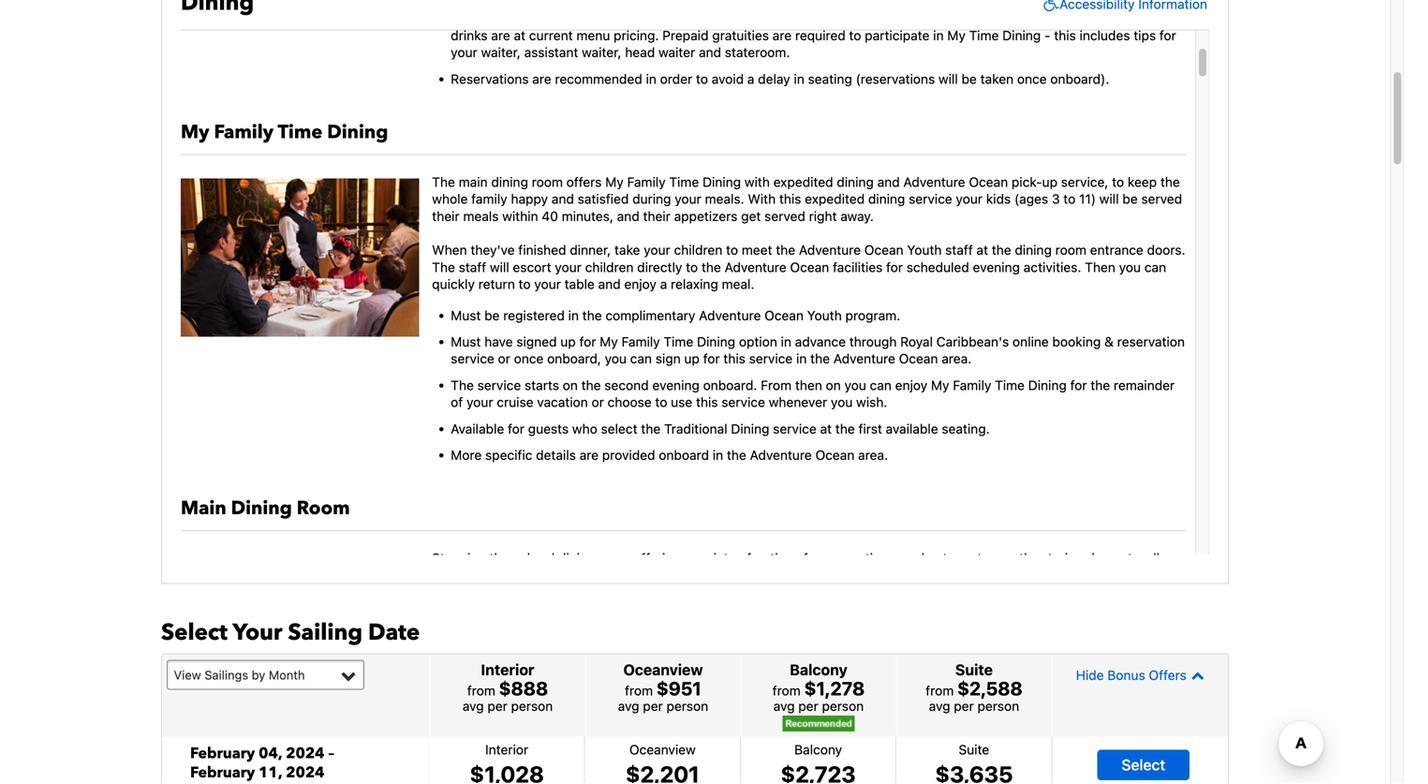 Task type: describe. For each thing, give the bounding box(es) containing it.
your up prepaid
[[668, 10, 695, 26]]

2 horizontal spatial a
[[748, 71, 755, 86]]

are down specialty
[[773, 28, 792, 43]]

select for select your sailing date
[[161, 617, 228, 648]]

desserts,
[[1087, 551, 1143, 566]]

my family time dining
[[181, 119, 388, 145]]

your down escort
[[534, 277, 561, 292]]

dining inside stunning three-level dining room offering a variety of options from appetizers and entrees to mouthwatering desserts, all served in elegant surroundings, by attentive wait staff. menus feature shipshape items, vegetarian options, and selections of kids' favorite foods.
[[558, 551, 595, 566]]

can inside 'the service starts on the second evening onboard. from then on you can enjoy my family time dining for the remainder of your cruise vacation or choose to use this service whenever you wish.'
[[870, 378, 892, 393]]

1 horizontal spatial once
[[1017, 71, 1047, 86]]

meals.
[[705, 191, 745, 207]]

minutes,
[[562, 208, 614, 224]]

person for $951
[[667, 698, 709, 714]]

room inside when they've finished dinner, take your children to meet the adventure ocean youth staff at the dining room entrance doors. the staff will escort your children directly to the adventure ocean facilities for scheduled evening activities. then you can quickly return to your table and enjoy a relaxing meal.
[[1056, 242, 1087, 258]]

enjoy inside when they've finished dinner, take your children to meet the adventure ocean youth staff at the dining room entrance doors. the staff will escort your children directly to the adventure ocean facilities for scheduled evening activities. then you can quickly return to your table and enjoy a relaxing meal.
[[624, 277, 657, 292]]

and down desserts, at the right
[[1082, 568, 1104, 583]]

gratuities
[[712, 28, 769, 43]]

bottled
[[972, 10, 1015, 26]]

return
[[479, 277, 515, 292]]

adventure down meal.
[[699, 308, 761, 323]]

the service starts on the second evening onboard. from then on you can enjoy my family time dining for the remainder of your cruise vacation or choose to use this service whenever you wish.
[[451, 378, 1175, 410]]

suite for suite
[[959, 742, 990, 757]]

water,
[[1019, 10, 1055, 26]]

your left kids
[[956, 191, 983, 207]]

included
[[530, 10, 582, 26]]

to inside food included in the cost of your cruise; specialty drinks, alcoholic beverages, bottled water, beer, wine and soft drinks are at current menu pricing. prepaid gratuities are required to participate in my time dining - this includes tips for your waiter, assistant waiter, head waiter and stateroom.
[[849, 28, 862, 43]]

and up 40 at the top left of the page
[[552, 191, 574, 207]]

right
[[809, 208, 837, 224]]

per for $888
[[488, 698, 508, 714]]

my inside 'the service starts on the second evening onboard. from then on you can enjoy my family time dining for the remainder of your cruise vacation or choose to use this service whenever you wish.'
[[931, 378, 950, 393]]

quickly
[[432, 277, 475, 292]]

happy
[[511, 191, 548, 207]]

from for $888
[[467, 683, 496, 698]]

soft
[[1150, 10, 1174, 26]]

&
[[1105, 334, 1114, 350]]

available
[[886, 421, 939, 436]]

adventure up facilities
[[799, 242, 861, 258]]

my inside must have signed up for my family time dining option in advance through royal caribbean's online booking & reservation service or once onboard, you can sign up for this service in the adventure ocean area.
[[600, 334, 618, 350]]

the inside when they've finished dinner, take your children to meet the adventure ocean youth staff at the dining room entrance doors. the staff will escort your children directly to the adventure ocean facilities for scheduled evening activities. then you can quickly return to your table and enjoy a relaxing meal.
[[432, 259, 455, 275]]

you left wish.
[[831, 395, 853, 410]]

cost
[[623, 10, 649, 26]]

time inside must have signed up for my family time dining option in advance through royal caribbean's online booking & reservation service or once onboard, you can sign up for this service in the adventure ocean area.
[[664, 334, 694, 350]]

you inside when they've finished dinner, take your children to meet the adventure ocean youth staff at the dining room entrance doors. the staff will escort your children directly to the adventure ocean facilities for scheduled evening activities. then you can quickly return to your table and enjoy a relaxing meal.
[[1119, 259, 1141, 275]]

meet
[[742, 242, 773, 258]]

required
[[795, 28, 846, 43]]

the right meet
[[776, 242, 796, 258]]

starts
[[525, 378, 559, 393]]

whenever
[[769, 395, 828, 410]]

to down escort
[[519, 277, 531, 292]]

be inside the main dining room offers my family time dining with expedited dining and adventure ocean pick-up service, to keep the whole family happy and satisfied during your meals. with this expedited dining service your kids (ages 3 to 11) will be served their meals within 40 minutes, and their appetizers get served right away.
[[1123, 191, 1138, 207]]

guests
[[528, 421, 569, 436]]

options
[[755, 551, 800, 566]]

have
[[485, 334, 513, 350]]

adventure inside the main dining room offers my family time dining with expedited dining and adventure ocean pick-up service, to keep the whole family happy and satisfied during your meals. with this expedited dining service your kids (ages 3 to 11) will be served their meals within 40 minutes, and their appetizers get served right away.
[[904, 174, 966, 190]]

service down whenever
[[773, 421, 817, 436]]

the inside the main dining room offers my family time dining with expedited dining and adventure ocean pick-up service, to keep the whole family happy and satisfied during your meals. with this expedited dining service your kids (ages 3 to 11) will be served their meals within 40 minutes, and their appetizers get served right away.
[[1161, 174, 1180, 190]]

$1,278
[[804, 677, 865, 699]]

for inside food included in the cost of your cruise; specialty drinks, alcoholic beverages, bottled water, beer, wine and soft drinks are at current menu pricing. prepaid gratuities are required to participate in my time dining - this includes tips for your waiter, assistant waiter, head waiter and stateroom.
[[1160, 28, 1177, 43]]

$2,588
[[958, 677, 1023, 699]]

alcoholic
[[844, 10, 898, 26]]

menu
[[577, 28, 610, 43]]

stateroom.
[[725, 45, 790, 60]]

meals
[[463, 208, 499, 224]]

more specific details are provided onboard in the adventure ocean area.
[[451, 447, 888, 463]]

11)
[[1079, 191, 1096, 207]]

person for $1,278
[[822, 698, 864, 714]]

2 waiter, from the left
[[582, 45, 622, 60]]

0 horizontal spatial up
[[561, 334, 576, 350]]

sign
[[656, 351, 681, 367]]

of up staff.
[[739, 551, 752, 566]]

will inside the main dining room offers my family time dining with expedited dining and adventure ocean pick-up service, to keep the whole family happy and satisfied during your meals. with this expedited dining service your kids (ages 3 to 11) will be served their meals within 40 minutes, and their appetizers get served right away.
[[1100, 191, 1119, 207]]

head
[[625, 45, 655, 60]]

selections
[[1108, 568, 1170, 583]]

onboard.
[[703, 378, 757, 393]]

foods.
[[513, 585, 551, 600]]

are down who in the left bottom of the page
[[580, 447, 599, 463]]

reservation
[[1118, 334, 1185, 350]]

from for $2,588
[[926, 683, 954, 698]]

specific
[[485, 447, 533, 463]]

appetizers inside the main dining room offers my family time dining with expedited dining and adventure ocean pick-up service, to keep the whole family happy and satisfied during your meals. with this expedited dining service your kids (ages 3 to 11) will be served their meals within 40 minutes, and their appetizers get served right away.
[[674, 208, 738, 224]]

select your sailing date
[[161, 617, 420, 648]]

the down available for guests who select the traditional dining service at the first available seating.
[[727, 447, 747, 463]]

during
[[633, 191, 671, 207]]

to left meet
[[726, 242, 738, 258]]

wait
[[701, 568, 726, 583]]

and down during on the top
[[617, 208, 640, 224]]

room
[[297, 496, 350, 522]]

all
[[1147, 551, 1160, 566]]

family inside 'the service starts on the second evening onboard. from then on you can enjoy my family time dining for the remainder of your cruise vacation or choose to use this service whenever you wish.'
[[953, 378, 992, 393]]

in right option
[[781, 334, 792, 350]]

sailing
[[288, 617, 363, 648]]

0 horizontal spatial area.
[[858, 447, 888, 463]]

options,
[[1030, 568, 1078, 583]]

avg for $888
[[463, 698, 484, 714]]

the inside food included in the cost of your cruise; specialty drinks, alcoholic beverages, bottled water, beer, wine and soft drinks are at current menu pricing. prepaid gratuities are required to participate in my time dining - this includes tips for your waiter, assistant waiter, head waiter and stateroom.
[[600, 10, 619, 26]]

for up onboard.
[[703, 351, 720, 367]]

provided
[[602, 447, 655, 463]]

this inside must have signed up for my family time dining option in advance through royal caribbean's online booking & reservation service or once onboard, you can sign up for this service in the adventure ocean area.
[[724, 351, 746, 367]]

per for $2,588
[[954, 698, 974, 714]]

items,
[[922, 568, 959, 583]]

balcony for balcony
[[795, 742, 842, 757]]

traditional
[[664, 421, 728, 436]]

0 vertical spatial expedited
[[774, 174, 834, 190]]

ocean left facilities
[[790, 259, 829, 275]]

service down option
[[749, 351, 793, 367]]

surroundings,
[[539, 568, 623, 583]]

with
[[748, 191, 776, 207]]

staff.
[[729, 568, 760, 583]]

in down table
[[568, 308, 579, 323]]

service down onboard.
[[722, 395, 765, 410]]

or inside 'the service starts on the second evening onboard. from then on you can enjoy my family time dining for the remainder of your cruise vacation or choose to use this service whenever you wish.'
[[592, 395, 604, 410]]

vacation
[[537, 395, 588, 410]]

wheelchair image
[[1039, 0, 1060, 13]]

in down beverages, on the right top of page
[[933, 28, 944, 43]]

first
[[859, 421, 882, 436]]

your down drinks
[[451, 45, 478, 60]]

dining inside food included in the cost of your cruise; specialty drinks, alcoholic beverages, bottled water, beer, wine and soft drinks are at current menu pricing. prepaid gratuities are required to participate in my time dining - this includes tips for your waiter, assistant waiter, head waiter and stateroom.
[[1003, 28, 1041, 43]]

activities.
[[1024, 259, 1082, 275]]

at inside food included in the cost of your cruise; specialty drinks, alcoholic beverages, bottled water, beer, wine and soft drinks are at current menu pricing. prepaid gratuities are required to participate in my time dining - this includes tips for your waiter, assistant waiter, head waiter and stateroom.
[[514, 28, 526, 43]]

the up relaxing
[[702, 259, 721, 275]]

attentive
[[645, 568, 697, 583]]

service down have
[[451, 351, 495, 367]]

for up "onboard,"
[[580, 334, 596, 350]]

offers
[[567, 174, 602, 190]]

feature
[[807, 568, 850, 583]]

waiter
[[659, 45, 695, 60]]

the left remainder
[[1091, 378, 1110, 393]]

in left order
[[646, 71, 657, 86]]

dining inside must have signed up for my family time dining option in advance through royal caribbean's online booking & reservation service or once onboard, you can sign up for this service in the adventure ocean area.
[[697, 334, 736, 350]]

–
[[328, 743, 334, 764]]

family
[[471, 191, 508, 207]]

the down "onboard,"
[[582, 378, 601, 393]]

from for $951
[[625, 683, 653, 698]]

online
[[1013, 334, 1049, 350]]

avg for $951
[[618, 698, 640, 714]]

are down food
[[491, 28, 510, 43]]

04,
[[259, 743, 282, 764]]

my inside food included in the cost of your cruise; specialty drinks, alcoholic beverages, bottled water, beer, wine and soft drinks are at current menu pricing. prepaid gratuities are required to participate in my time dining - this includes tips for your waiter, assistant waiter, head waiter and stateroom.
[[948, 28, 966, 43]]

will inside when they've finished dinner, take your children to meet the adventure ocean youth staff at the dining room entrance doors. the staff will escort your children directly to the adventure ocean facilities for scheduled evening activities. then you can quickly return to your table and enjoy a relaxing meal.
[[490, 259, 509, 275]]

person for $888
[[511, 698, 553, 714]]

level
[[527, 551, 555, 566]]

in down available for guests who select the traditional dining service at the first available seating.
[[713, 447, 724, 463]]

beverages,
[[902, 10, 968, 26]]

service up cruise
[[478, 378, 521, 393]]

away.
[[841, 208, 874, 224]]

in right the delay
[[794, 71, 805, 86]]

interior for interior from $888 avg per person
[[481, 661, 535, 679]]

and down prepaid
[[699, 45, 722, 60]]

in up menu on the left top
[[586, 10, 596, 26]]

to right 3
[[1064, 191, 1076, 207]]

1 vertical spatial by
[[252, 668, 265, 682]]

doors.
[[1147, 242, 1186, 258]]

current
[[529, 28, 573, 43]]

recommended image
[[783, 716, 855, 732]]

my inside the main dining room offers my family time dining with expedited dining and adventure ocean pick-up service, to keep the whole family happy and satisfied during your meals. with this expedited dining service your kids (ages 3 to 11) will be served their meals within 40 minutes, and their appetizers get served right away.
[[606, 174, 624, 190]]

must have signed up for my family time dining option in advance through royal caribbean's online booking & reservation service or once onboard, you can sign up for this service in the adventure ocean area.
[[451, 334, 1185, 367]]

finished
[[519, 242, 566, 258]]

satisfied
[[578, 191, 629, 207]]

from inside stunning three-level dining room offering a variety of options from appetizers and entrees to mouthwatering desserts, all served in elegant surroundings, by attentive wait staff. menus feature shipshape items, vegetarian options, and selections of kids' favorite foods.
[[804, 551, 832, 566]]

and up tips
[[1124, 10, 1147, 26]]

registered
[[503, 308, 565, 323]]

your up table
[[555, 259, 582, 275]]

1 on from the left
[[563, 378, 578, 393]]

hide
[[1076, 667, 1104, 683]]

to up relaxing
[[686, 259, 698, 275]]

ocean up option
[[765, 308, 804, 323]]

time inside the main dining room offers my family time dining with expedited dining and adventure ocean pick-up service, to keep the whole family happy and satisfied during your meals. with this expedited dining service your kids (ages 3 to 11) will be served their meals within 40 minutes, and their appetizers get served right away.
[[669, 174, 699, 190]]

at inside when they've finished dinner, take your children to meet the adventure ocean youth staff at the dining room entrance doors. the staff will escort your children directly to the adventure ocean facilities for scheduled evening activities. then you can quickly return to your table and enjoy a relaxing meal.
[[977, 242, 989, 258]]

1 horizontal spatial staff
[[946, 242, 973, 258]]

2 on from the left
[[826, 378, 841, 393]]

of right selections
[[1173, 568, 1185, 583]]

dining inside when they've finished dinner, take your children to meet the adventure ocean youth staff at the dining room entrance doors. the staff will escort your children directly to the adventure ocean facilities for scheduled evening activities. then you can quickly return to your table and enjoy a relaxing meal.
[[1015, 242, 1052, 258]]

1 vertical spatial staff
[[459, 259, 486, 275]]

from for $1,278
[[773, 683, 801, 698]]



Task type: vqa. For each thing, say whether or not it's contained in the screenshot.
left Deck Plans
no



Task type: locate. For each thing, give the bounding box(es) containing it.
0 horizontal spatial enjoy
[[624, 277, 657, 292]]

2 vertical spatial served
[[432, 568, 473, 583]]

room up happy
[[532, 174, 563, 190]]

0 vertical spatial select
[[161, 617, 228, 648]]

0 vertical spatial evening
[[973, 259, 1020, 275]]

1 horizontal spatial their
[[643, 208, 671, 224]]

1 vertical spatial up
[[561, 334, 576, 350]]

avg inside interior from $888 avg per person
[[463, 698, 484, 714]]

from
[[761, 378, 792, 393]]

must for must have signed up for my family time dining option in advance through royal caribbean's online booking & reservation service or once onboard, you can sign up for this service in the adventure ocean area.
[[451, 334, 481, 350]]

person for $2,588
[[978, 698, 1020, 714]]

ocean inside the main dining room offers my family time dining with expedited dining and adventure ocean pick-up service, to keep the whole family happy and satisfied during your meals. with this expedited dining service your kids (ages 3 to 11) will be served their meals within 40 minutes, and their appetizers get served right away.
[[969, 174, 1008, 190]]

1 vertical spatial or
[[592, 395, 604, 410]]

their down whole
[[432, 208, 460, 224]]

1 horizontal spatial enjoy
[[895, 378, 928, 393]]

1 horizontal spatial or
[[592, 395, 604, 410]]

1 horizontal spatial will
[[939, 71, 958, 86]]

onboard,
[[547, 351, 601, 367]]

0 vertical spatial room
[[532, 174, 563, 190]]

hide bonus offers link
[[1057, 659, 1224, 692]]

avg left $951
[[618, 698, 640, 714]]

room up surroundings,
[[599, 551, 630, 566]]

0 horizontal spatial at
[[514, 28, 526, 43]]

service left kids
[[909, 191, 953, 207]]

select
[[601, 421, 638, 436]]

staff
[[946, 242, 973, 258], [459, 259, 486, 275]]

3 person from the left
[[822, 698, 864, 714]]

must left have
[[451, 334, 481, 350]]

avoid
[[712, 71, 744, 86]]

in down advance at the top right of page
[[796, 351, 807, 367]]

per inside suite from $2,588 avg per person
[[954, 698, 974, 714]]

must be registered in the complimentary adventure ocean youth program.
[[451, 308, 901, 323]]

must for must be registered in the complimentary adventure ocean youth program.
[[451, 308, 481, 323]]

ocean up facilities
[[865, 242, 904, 258]]

adventure down whenever
[[750, 447, 812, 463]]

shipshape
[[854, 568, 919, 583]]

1 horizontal spatial at
[[820, 421, 832, 436]]

family inside the main dining room offers my family time dining with expedited dining and adventure ocean pick-up service, to keep the whole family happy and satisfied during your meals. with this expedited dining service your kids (ages 3 to 11) will be served their meals within 40 minutes, and their appetizers get served right away.
[[627, 174, 666, 190]]

2 vertical spatial the
[[451, 378, 474, 393]]

delay
[[758, 71, 791, 86]]

person inside interior from $888 avg per person
[[511, 698, 553, 714]]

youth inside when they've finished dinner, take your children to meet the adventure ocean youth staff at the dining room entrance doors. the staff will escort your children directly to the adventure ocean facilities for scheduled evening activities. then you can quickly return to your table and enjoy a relaxing meal.
[[907, 242, 942, 258]]

(reservations
[[856, 71, 935, 86]]

will left 'taken'
[[939, 71, 958, 86]]

1 vertical spatial at
[[977, 242, 989, 258]]

this right -
[[1054, 28, 1076, 43]]

0 vertical spatial oceanview
[[624, 661, 703, 679]]

must down quickly
[[451, 308, 481, 323]]

4 avg from the left
[[929, 698, 951, 714]]

per inside balcony from $1,278 avg per person
[[799, 698, 819, 714]]

room inside the main dining room offers my family time dining with expedited dining and adventure ocean pick-up service, to keep the whole family happy and satisfied during your meals. with this expedited dining service your kids (ages 3 to 11) will be served their meals within 40 minutes, and their appetizers get served right away.
[[532, 174, 563, 190]]

once down signed
[[514, 351, 544, 367]]

2 person from the left
[[667, 698, 709, 714]]

up up "onboard,"
[[561, 334, 576, 350]]

wine
[[1093, 10, 1121, 26]]

service inside the main dining room offers my family time dining with expedited dining and adventure ocean pick-up service, to keep the whole family happy and satisfied during your meals. with this expedited dining service your kids (ages 3 to 11) will be served their meals within 40 minutes, and their appetizers get served right away.
[[909, 191, 953, 207]]

evening inside 'the service starts on the second evening onboard. from then on you can enjoy my family time dining for the remainder of your cruise vacation or choose to use this service whenever you wish.'
[[653, 378, 700, 393]]

2 horizontal spatial can
[[1145, 259, 1167, 275]]

per for $951
[[643, 698, 663, 714]]

balcony up recommended image at the bottom right of the page
[[790, 661, 848, 679]]

2 their from the left
[[643, 208, 671, 224]]

adventure inside must have signed up for my family time dining option in advance through royal caribbean's online booking & reservation service or once onboard, you can sign up for this service in the adventure ocean area.
[[834, 351, 896, 367]]

the
[[600, 10, 619, 26], [1161, 174, 1180, 190], [776, 242, 796, 258], [992, 242, 1012, 258], [702, 259, 721, 275], [583, 308, 602, 323], [811, 351, 830, 367], [582, 378, 601, 393], [1091, 378, 1110, 393], [641, 421, 661, 436], [836, 421, 855, 436], [727, 447, 747, 463]]

0 horizontal spatial children
[[585, 259, 634, 275]]

1 must from the top
[[451, 308, 481, 323]]

or up who in the left bottom of the page
[[592, 395, 604, 410]]

1 vertical spatial evening
[[653, 378, 700, 393]]

adventure down meet
[[725, 259, 787, 275]]

1 horizontal spatial evening
[[973, 259, 1020, 275]]

interior
[[481, 661, 535, 679], [485, 742, 529, 757]]

ocean down whenever
[[816, 447, 855, 463]]

main
[[181, 496, 226, 522]]

0 vertical spatial interior
[[481, 661, 535, 679]]

when they've finished dinner, take your children to meet the adventure ocean youth staff at the dining room entrance doors. the staff will escort your children directly to the adventure ocean facilities for scheduled evening activities. then you can quickly return to your table and enjoy a relaxing meal.
[[432, 242, 1186, 292]]

balcony down recommended image at the bottom right of the page
[[795, 742, 842, 757]]

area. down first
[[858, 447, 888, 463]]

february 04, 2024 –
[[190, 743, 334, 764]]

within
[[502, 208, 538, 224]]

a up the attentive
[[684, 551, 691, 566]]

children up relaxing
[[674, 242, 723, 258]]

2 horizontal spatial at
[[977, 242, 989, 258]]

0 horizontal spatial room
[[532, 174, 563, 190]]

sailings
[[204, 668, 248, 682]]

avg left $2,588
[[929, 698, 951, 714]]

avg left $888
[[463, 698, 484, 714]]

their down during on the top
[[643, 208, 671, 224]]

you up second
[[605, 351, 627, 367]]

avg inside oceanview from $951 avg per person
[[618, 698, 640, 714]]

meal.
[[722, 277, 755, 292]]

will up return
[[490, 259, 509, 275]]

your
[[668, 10, 695, 26], [451, 45, 478, 60], [675, 191, 702, 207], [956, 191, 983, 207], [644, 242, 671, 258], [555, 259, 582, 275], [534, 277, 561, 292], [467, 395, 493, 410]]

from
[[804, 551, 832, 566], [467, 683, 496, 698], [625, 683, 653, 698], [773, 683, 801, 698], [926, 683, 954, 698]]

the for the main dining room offers my family time dining with expedited dining and adventure ocean pick-up service, to keep the whole family happy and satisfied during your meals. with this expedited dining service your kids (ages 3 to 11) will be served their meals within 40 minutes, and their appetizers get served right away.
[[432, 174, 455, 190]]

my
[[948, 28, 966, 43], [181, 119, 209, 145], [606, 174, 624, 190], [600, 334, 618, 350], [931, 378, 950, 393]]

2 per from the left
[[643, 698, 663, 714]]

1 vertical spatial must
[[451, 334, 481, 350]]

oceanview
[[624, 661, 703, 679], [630, 742, 696, 757]]

in inside stunning three-level dining room offering a variety of options from appetizers and entrees to mouthwatering desserts, all served in elegant surroundings, by attentive wait staff. menus feature shipshape items, vegetarian options, and selections of kids' favorite foods.
[[477, 568, 487, 583]]

from inside balcony from $1,278 avg per person
[[773, 683, 801, 698]]

avg for $1,278
[[774, 698, 795, 714]]

oceanview for oceanview from $951 avg per person
[[624, 661, 703, 679]]

0 horizontal spatial appetizers
[[674, 208, 738, 224]]

includes
[[1080, 28, 1130, 43]]

suite for suite from $2,588 avg per person
[[956, 661, 993, 679]]

the up available
[[451, 378, 474, 393]]

a down 'directly'
[[660, 277, 667, 292]]

royal
[[901, 334, 933, 350]]

at
[[514, 28, 526, 43], [977, 242, 989, 258], [820, 421, 832, 436]]

the inside the main dining room offers my family time dining with expedited dining and adventure ocean pick-up service, to keep the whole family happy and satisfied during your meals. with this expedited dining service your kids (ages 3 to 11) will be served their meals within 40 minutes, and their appetizers get served right away.
[[432, 174, 455, 190]]

who
[[572, 421, 598, 436]]

for
[[1160, 28, 1177, 43], [886, 259, 903, 275], [580, 334, 596, 350], [703, 351, 720, 367], [1071, 378, 1087, 393], [508, 421, 525, 436]]

youth up advance at the top right of page
[[807, 308, 842, 323]]

available
[[451, 421, 504, 436]]

0 vertical spatial appetizers
[[674, 208, 738, 224]]

1 vertical spatial balcony
[[795, 742, 842, 757]]

2 avg from the left
[[618, 698, 640, 714]]

onboard
[[659, 447, 709, 463]]

and up facilities
[[878, 174, 900, 190]]

0 vertical spatial youth
[[907, 242, 942, 258]]

onboard).
[[1051, 71, 1110, 86]]

to
[[849, 28, 862, 43], [696, 71, 708, 86], [1112, 174, 1125, 190], [1064, 191, 1076, 207], [726, 242, 738, 258], [686, 259, 698, 275], [519, 277, 531, 292], [655, 395, 668, 410], [978, 551, 990, 566]]

from left $888
[[467, 683, 496, 698]]

you up wish.
[[845, 378, 867, 393]]

1 horizontal spatial served
[[765, 208, 806, 224]]

from inside oceanview from $951 avg per person
[[625, 683, 653, 698]]

kids
[[986, 191, 1011, 207]]

or inside must have signed up for my family time dining option in advance through royal caribbean's online booking & reservation service or once onboard, you can sign up for this service in the adventure ocean area.
[[498, 351, 511, 367]]

0 vertical spatial can
[[1145, 259, 1167, 275]]

by
[[626, 568, 641, 583], [252, 668, 265, 682]]

2 vertical spatial room
[[599, 551, 630, 566]]

must inside must have signed up for my family time dining option in advance through royal caribbean's online booking & reservation service or once onboard, you can sign up for this service in the adventure ocean area.
[[451, 334, 481, 350]]

0 horizontal spatial served
[[432, 568, 473, 583]]

for down cruise
[[508, 421, 525, 436]]

per inside oceanview from $951 avg per person
[[643, 698, 663, 714]]

0 vertical spatial a
[[748, 71, 755, 86]]

the up menu on the left top
[[600, 10, 619, 26]]

appetizers inside stunning three-level dining room offering a variety of options from appetizers and entrees to mouthwatering desserts, all served in elegant surroundings, by attentive wait staff. menus feature shipshape items, vegetarian options, and selections of kids' favorite foods.
[[835, 551, 899, 566]]

then
[[1085, 259, 1116, 275]]

second
[[605, 378, 649, 393]]

the right keep
[[1161, 174, 1180, 190]]

or
[[498, 351, 511, 367], [592, 395, 604, 410]]

order
[[660, 71, 693, 86]]

a right avoid
[[748, 71, 755, 86]]

once inside must have signed up for my family time dining option in advance through royal caribbean's online booking & reservation service or once onboard, you can sign up for this service in the adventure ocean area.
[[514, 351, 544, 367]]

this
[[1054, 28, 1076, 43], [779, 191, 802, 207], [724, 351, 746, 367], [696, 395, 718, 410]]

per for $1,278
[[799, 698, 819, 714]]

2 vertical spatial a
[[684, 551, 691, 566]]

on
[[563, 378, 578, 393], [826, 378, 841, 393]]

1 vertical spatial served
[[765, 208, 806, 224]]

offering
[[634, 551, 681, 566]]

will right 11)
[[1100, 191, 1119, 207]]

person inside oceanview from $951 avg per person
[[667, 698, 709, 714]]

you
[[1119, 259, 1141, 275], [605, 351, 627, 367], [845, 378, 867, 393], [831, 395, 853, 410]]

for right facilities
[[886, 259, 903, 275]]

by inside stunning three-level dining room offering a variety of options from appetizers and entrees to mouthwatering desserts, all served in elegant surroundings, by attentive wait staff. menus feature shipshape items, vegetarian options, and selections of kids' favorite foods.
[[626, 568, 641, 583]]

enjoy inside 'the service starts on the second evening onboard. from then on you can enjoy my family time dining for the remainder of your cruise vacation or choose to use this service whenever you wish.'
[[895, 378, 928, 393]]

a inside stunning three-level dining room offering a variety of options from appetizers and entrees to mouthwatering desserts, all served in elegant surroundings, by attentive wait staff. menus feature shipshape items, vegetarian options, and selections of kids' favorite foods.
[[684, 551, 691, 566]]

1 vertical spatial can
[[630, 351, 652, 367]]

evening left activities.
[[973, 259, 1020, 275]]

person inside suite from $2,588 avg per person
[[978, 698, 1020, 714]]

to left keep
[[1112, 174, 1125, 190]]

0 horizontal spatial by
[[252, 668, 265, 682]]

1 vertical spatial youth
[[807, 308, 842, 323]]

from inside interior from $888 avg per person
[[467, 683, 496, 698]]

keep
[[1128, 174, 1157, 190]]

once right 'taken'
[[1017, 71, 1047, 86]]

specialty
[[742, 10, 797, 26]]

1 vertical spatial suite
[[959, 742, 990, 757]]

1 horizontal spatial waiter,
[[582, 45, 622, 60]]

drinks
[[451, 28, 488, 43]]

select down hide bonus offers link
[[1122, 756, 1166, 774]]

and inside when they've finished dinner, take your children to meet the adventure ocean youth staff at the dining room entrance doors. the staff will escort your children directly to the adventure ocean facilities for scheduled evening activities. then you can quickly return to your table and enjoy a relaxing meal.
[[598, 277, 621, 292]]

1 vertical spatial appetizers
[[835, 551, 899, 566]]

can inside when they've finished dinner, take your children to meet the adventure ocean youth staff at the dining room entrance doors. the staff will escort your children directly to the adventure ocean facilities for scheduled evening activities. then you can quickly return to your table and enjoy a relaxing meal.
[[1145, 259, 1167, 275]]

0 vertical spatial staff
[[946, 242, 973, 258]]

time inside 'the service starts on the second evening onboard. from then on you can enjoy my family time dining for the remainder of your cruise vacation or choose to use this service whenever you wish.'
[[995, 378, 1025, 393]]

avg inside balcony from $1,278 avg per person
[[774, 698, 795, 714]]

your up 'directly'
[[644, 242, 671, 258]]

elegant
[[491, 568, 536, 583]]

the down kids
[[992, 242, 1012, 258]]

area. inside must have signed up for my family time dining option in advance through royal caribbean's online booking & reservation service or once onboard, you can sign up for this service in the adventure ocean area.
[[942, 351, 972, 367]]

oceanview from $951 avg per person
[[618, 661, 709, 714]]

the inside 'the service starts on the second evening onboard. from then on you can enjoy my family time dining for the remainder of your cruise vacation or choose to use this service whenever you wish.'
[[451, 378, 474, 393]]

served up kids'
[[432, 568, 473, 583]]

0 horizontal spatial be
[[485, 308, 500, 323]]

1 waiter, from the left
[[481, 45, 521, 60]]

0 vertical spatial area.
[[942, 351, 972, 367]]

0 vertical spatial at
[[514, 28, 526, 43]]

1 horizontal spatial room
[[599, 551, 630, 566]]

0 vertical spatial up
[[1043, 174, 1058, 190]]

interior from $888 avg per person
[[463, 661, 553, 714]]

0 horizontal spatial can
[[630, 351, 652, 367]]

the right "select"
[[641, 421, 661, 436]]

2 horizontal spatial served
[[1142, 191, 1183, 207]]

0 vertical spatial enjoy
[[624, 277, 657, 292]]

interior for interior
[[485, 742, 529, 757]]

room inside stunning three-level dining room offering a variety of options from appetizers and entrees to mouthwatering desserts, all served in elegant surroundings, by attentive wait staff. menus feature shipshape items, vegetarian options, and selections of kids' favorite foods.
[[599, 551, 630, 566]]

oceanview for oceanview
[[630, 742, 696, 757]]

ocean inside must have signed up for my family time dining option in advance through royal caribbean's online booking & reservation service or once onboard, you can sign up for this service in the adventure ocean area.
[[899, 351, 938, 367]]

1 person from the left
[[511, 698, 553, 714]]

select for select
[[1122, 756, 1166, 774]]

dining inside 'the service starts on the second evening onboard. from then on you can enjoy my family time dining for the remainder of your cruise vacation or choose to use this service whenever you wish.'
[[1029, 378, 1067, 393]]

dining
[[491, 174, 528, 190], [837, 174, 874, 190], [868, 191, 905, 207], [1015, 242, 1052, 258], [558, 551, 595, 566]]

ocean down royal
[[899, 351, 938, 367]]

the inside must have signed up for my family time dining option in advance through royal caribbean's online booking & reservation service or once onboard, you can sign up for this service in the adventure ocean area.
[[811, 351, 830, 367]]

chevron up image
[[1187, 669, 1205, 682]]

from up feature
[[804, 551, 832, 566]]

1 horizontal spatial be
[[962, 71, 977, 86]]

vegetarian
[[963, 568, 1026, 583]]

1 horizontal spatial appetizers
[[835, 551, 899, 566]]

0 vertical spatial must
[[451, 308, 481, 323]]

0 horizontal spatial youth
[[807, 308, 842, 323]]

the left first
[[836, 421, 855, 436]]

the main dining room offers my family time dining with expedited dining and adventure ocean pick-up service, to keep the whole family happy and satisfied during your meals. with this expedited dining service your kids (ages 3 to 11) will be served their meals within 40 minutes, and their appetizers get served right away.
[[432, 174, 1183, 224]]

your right during on the top
[[675, 191, 702, 207]]

interior down interior from $888 avg per person
[[485, 742, 529, 757]]

staff up quickly
[[459, 259, 486, 275]]

at down kids
[[977, 242, 989, 258]]

booking
[[1053, 334, 1101, 350]]

cruise;
[[698, 10, 739, 26]]

seating
[[808, 71, 853, 86]]

the down table
[[583, 308, 602, 323]]

1 vertical spatial be
[[1123, 191, 1138, 207]]

of inside 'the service starts on the second evening onboard. from then on you can enjoy my family time dining for the remainder of your cruise vacation or choose to use this service whenever you wish.'
[[451, 395, 463, 410]]

in
[[586, 10, 596, 26], [933, 28, 944, 43], [646, 71, 657, 86], [794, 71, 805, 86], [568, 308, 579, 323], [781, 334, 792, 350], [796, 351, 807, 367], [713, 447, 724, 463], [477, 568, 487, 583]]

staff up the scheduled
[[946, 242, 973, 258]]

served inside stunning three-level dining room offering a variety of options from appetizers and entrees to mouthwatering desserts, all served in elegant surroundings, by attentive wait staff. menus feature shipshape items, vegetarian options, and selections of kids' favorite foods.
[[432, 568, 473, 583]]

get
[[741, 208, 761, 224]]

2 horizontal spatial up
[[1043, 174, 1058, 190]]

are down 'assistant'
[[532, 71, 552, 86]]

1 vertical spatial interior
[[485, 742, 529, 757]]

1 vertical spatial expedited
[[805, 191, 865, 207]]

at down food
[[514, 28, 526, 43]]

dining inside the main dining room offers my family time dining with expedited dining and adventure ocean pick-up service, to keep the whole family happy and satisfied during your meals. with this expedited dining service your kids (ages 3 to 11) will be served their meals within 40 minutes, and their appetizers get served right away.
[[703, 174, 741, 190]]

caribbean's
[[937, 334, 1009, 350]]

for inside when they've finished dinner, take your children to meet the adventure ocean youth staff at the dining room entrance doors. the staff will escort your children directly to the adventure ocean facilities for scheduled evening activities. then you can quickly return to your table and enjoy a relaxing meal.
[[886, 259, 903, 275]]

balcony for balcony from $1,278 avg per person
[[790, 661, 848, 679]]

avg for $2,588
[[929, 698, 951, 714]]

family inside must have signed up for my family time dining option in advance through royal caribbean's online booking & reservation service or once onboard, you can sign up for this service in the adventure ocean area.
[[622, 334, 660, 350]]

to inside 'the service starts on the second evening onboard. from then on you can enjoy my family time dining for the remainder of your cruise vacation or choose to use this service whenever you wish.'
[[655, 395, 668, 410]]

this inside food included in the cost of your cruise; specialty drinks, alcoholic beverages, bottled water, beer, wine and soft drinks are at current menu pricing. prepaid gratuities are required to participate in my time dining - this includes tips for your waiter, assistant waiter, head waiter and stateroom.
[[1054, 28, 1076, 43]]

0 horizontal spatial or
[[498, 351, 511, 367]]

4 per from the left
[[954, 698, 974, 714]]

(ages
[[1015, 191, 1049, 207]]

tips
[[1134, 28, 1156, 43]]

0 horizontal spatial will
[[490, 259, 509, 275]]

balcony inside balcony from $1,278 avg per person
[[790, 661, 848, 679]]

1 vertical spatial a
[[660, 277, 667, 292]]

adventure
[[904, 174, 966, 190], [799, 242, 861, 258], [725, 259, 787, 275], [699, 308, 761, 323], [834, 351, 896, 367], [750, 447, 812, 463]]

entrees
[[928, 551, 974, 566]]

0 vertical spatial be
[[962, 71, 977, 86]]

interior inside interior from $888 avg per person
[[481, 661, 535, 679]]

in up favorite
[[477, 568, 487, 583]]

you inside must have signed up for my family time dining option in advance through royal caribbean's online booking & reservation service or once onboard, you can sign up for this service in the adventure ocean area.
[[605, 351, 627, 367]]

february
[[190, 743, 255, 764]]

can up wish.
[[870, 378, 892, 393]]

0 horizontal spatial on
[[563, 378, 578, 393]]

pricing.
[[614, 28, 659, 43]]

expedited
[[774, 174, 834, 190], [805, 191, 865, 207]]

0 vertical spatial once
[[1017, 71, 1047, 86]]

waiter, up reservations
[[481, 45, 521, 60]]

program.
[[846, 308, 901, 323]]

from left $951
[[625, 683, 653, 698]]

2 vertical spatial at
[[820, 421, 832, 436]]

1 horizontal spatial can
[[870, 378, 892, 393]]

the up whole
[[432, 174, 455, 190]]

3 avg from the left
[[774, 698, 795, 714]]

1 horizontal spatial children
[[674, 242, 723, 258]]

2 horizontal spatial be
[[1123, 191, 1138, 207]]

2 must from the top
[[451, 334, 481, 350]]

1 their from the left
[[432, 208, 460, 224]]

0 vertical spatial or
[[498, 351, 511, 367]]

to down alcoholic
[[849, 28, 862, 43]]

time inside food included in the cost of your cruise; specialty drinks, alcoholic beverages, bottled water, beer, wine and soft drinks are at current menu pricing. prepaid gratuities are required to participate in my time dining - this includes tips for your waiter, assistant waiter, head waiter and stateroom.
[[969, 28, 999, 43]]

balcony from $1,278 avg per person
[[773, 661, 865, 714]]

a
[[748, 71, 755, 86], [660, 277, 667, 292], [684, 551, 691, 566]]

2 vertical spatial up
[[684, 351, 700, 367]]

0 horizontal spatial evening
[[653, 378, 700, 393]]

oceanview inside oceanview from $951 avg per person
[[624, 661, 703, 679]]

be up have
[[485, 308, 500, 323]]

area. down caribbean's in the top right of the page
[[942, 351, 972, 367]]

suite inside suite from $2,588 avg per person
[[956, 661, 993, 679]]

this inside the main dining room offers my family time dining with expedited dining and adventure ocean pick-up service, to keep the whole family happy and satisfied during your meals. with this expedited dining service your kids (ages 3 to 11) will be served their meals within 40 minutes, and their appetizers get served right away.
[[779, 191, 802, 207]]

2 horizontal spatial will
[[1100, 191, 1119, 207]]

0 vertical spatial balcony
[[790, 661, 848, 679]]

for inside 'the service starts on the second evening onboard. from then on you can enjoy my family time dining for the remainder of your cruise vacation or choose to use this service whenever you wish.'
[[1071, 378, 1087, 393]]

from inside suite from $2,588 avg per person
[[926, 683, 954, 698]]

per inside interior from $888 avg per person
[[488, 698, 508, 714]]

1 horizontal spatial up
[[684, 351, 700, 367]]

0 vertical spatial suite
[[956, 661, 993, 679]]

1 per from the left
[[488, 698, 508, 714]]

2 horizontal spatial room
[[1056, 242, 1087, 258]]

0 horizontal spatial once
[[514, 351, 544, 367]]

wish.
[[856, 395, 888, 410]]

this inside 'the service starts on the second evening onboard. from then on you can enjoy my family time dining for the remainder of your cruise vacation or choose to use this service whenever you wish.'
[[696, 395, 718, 410]]

1 avg from the left
[[463, 698, 484, 714]]

evening up use at left bottom
[[653, 378, 700, 393]]

offers
[[1149, 667, 1187, 683]]

select up view
[[161, 617, 228, 648]]

2 vertical spatial can
[[870, 378, 892, 393]]

or down have
[[498, 351, 511, 367]]

1 vertical spatial once
[[514, 351, 544, 367]]

0 horizontal spatial their
[[432, 208, 460, 224]]

the for the service starts on the second evening onboard. from then on you can enjoy my family time dining for the remainder of your cruise vacation or choose to use this service whenever you wish.
[[451, 378, 474, 393]]

1 vertical spatial room
[[1056, 242, 1087, 258]]

of right cost at the top left of page
[[652, 10, 665, 26]]

your
[[233, 617, 282, 648]]

for down soft
[[1160, 28, 1177, 43]]

details
[[536, 447, 576, 463]]

to inside stunning three-level dining room offering a variety of options from appetizers and entrees to mouthwatering desserts, all served in elegant surroundings, by attentive wait staff. menus feature shipshape items, vegetarian options, and selections of kids' favorite foods.
[[978, 551, 990, 566]]

choose
[[608, 395, 652, 410]]

1 vertical spatial area.
[[858, 447, 888, 463]]

suite
[[956, 661, 993, 679], [959, 742, 990, 757]]

assistant
[[524, 45, 578, 60]]

2 vertical spatial will
[[490, 259, 509, 275]]

1 horizontal spatial a
[[684, 551, 691, 566]]

stunning
[[432, 551, 486, 566]]

1 vertical spatial select
[[1122, 756, 1166, 774]]

prepaid
[[663, 28, 709, 43]]

-
[[1045, 28, 1051, 43]]

up inside the main dining room offers my family time dining with expedited dining and adventure ocean pick-up service, to keep the whole family happy and satisfied during your meals. with this expedited dining service your kids (ages 3 to 11) will be served their meals within 40 minutes, and their appetizers get served right away.
[[1043, 174, 1058, 190]]

0 horizontal spatial a
[[660, 277, 667, 292]]

by left "month"
[[252, 668, 265, 682]]

and up items,
[[902, 551, 925, 566]]

a inside when they've finished dinner, take your children to meet the adventure ocean youth staff at the dining room entrance doors. the staff will escort your children directly to the adventure ocean facilities for scheduled evening activities. then you can quickly return to your table and enjoy a relaxing meal.
[[660, 277, 667, 292]]

served down with
[[765, 208, 806, 224]]

when
[[432, 242, 467, 258]]

0 vertical spatial by
[[626, 568, 641, 583]]

1 horizontal spatial select
[[1122, 756, 1166, 774]]

3 per from the left
[[799, 698, 819, 714]]

enjoy up available
[[895, 378, 928, 393]]

0 vertical spatial the
[[432, 174, 455, 190]]

complimentary
[[606, 308, 696, 323]]

facilities
[[833, 259, 883, 275]]

relaxing
[[671, 277, 718, 292]]

1 horizontal spatial area.
[[942, 351, 972, 367]]

evening
[[973, 259, 1020, 275], [653, 378, 700, 393]]

be down keep
[[1123, 191, 1138, 207]]

evening inside when they've finished dinner, take your children to meet the adventure ocean youth staff at the dining room entrance doors. the staff will escort your children directly to the adventure ocean facilities for scheduled evening activities. then you can quickly return to your table and enjoy a relaxing meal.
[[973, 259, 1020, 275]]

person inside balcony from $1,278 avg per person
[[822, 698, 864, 714]]

your inside 'the service starts on the second evening onboard. from then on you can enjoy my family time dining for the remainder of your cruise vacation or choose to use this service whenever you wish.'
[[467, 395, 493, 410]]

1 horizontal spatial on
[[826, 378, 841, 393]]

to left avoid
[[696, 71, 708, 86]]

scheduled
[[907, 259, 970, 275]]

children down take
[[585, 259, 634, 275]]

4 person from the left
[[978, 698, 1020, 714]]

this right with
[[779, 191, 802, 207]]

0 horizontal spatial waiter,
[[481, 45, 521, 60]]

of inside food included in the cost of your cruise; specialty drinks, alcoholic beverages, bottled water, beer, wine and soft drinks are at current menu pricing. prepaid gratuities are required to participate in my time dining - this includes tips for your waiter, assistant waiter, head waiter and stateroom.
[[652, 10, 665, 26]]

main dining room
[[181, 496, 350, 522]]

up right sign
[[684, 351, 700, 367]]

1 vertical spatial the
[[432, 259, 455, 275]]

can inside must have signed up for my family time dining option in advance through royal caribbean's online booking & reservation service or once onboard, you can sign up for this service in the adventure ocean area.
[[630, 351, 652, 367]]

avg inside suite from $2,588 avg per person
[[929, 698, 951, 714]]

0 vertical spatial will
[[939, 71, 958, 86]]



